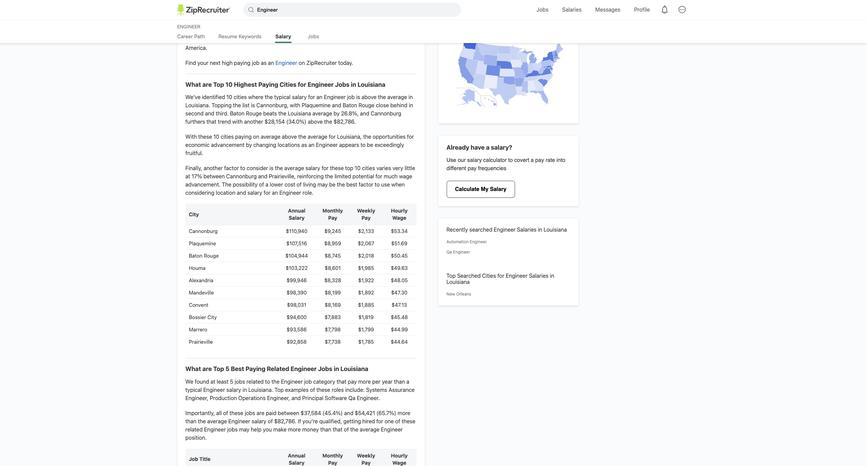 Task type: vqa. For each thing, say whether or not it's contained in the screenshot.
bottom Jobs link
yes



Task type: locate. For each thing, give the bounding box(es) containing it.
0 vertical spatial cities
[[234, 94, 247, 100]]

operations
[[238, 395, 266, 401]]

1 vertical spatial above
[[308, 119, 323, 125]]

2 monthly pay from the top
[[323, 453, 343, 466]]

with these 10 cities paying on average above the average for louisiana, the opportunities for economic advancement by changing locations as an engineer appears to be exceedingly fruitful.
[[186, 134, 414, 156]]

job title
[[189, 456, 211, 463]]

0 vertical spatial annual salary
[[288, 208, 306, 221]]

may left 'help'
[[239, 427, 250, 433]]

2 vertical spatial rouge
[[204, 253, 219, 259]]

for inside importantly, all of these jobs are paid between $37,584 (45.4%) and $54,421 (65.7%) more than the average engineer salary of $82,786. if you're qualified, getting hired for one of these related engineer jobs may help you make more money than that of the average engineer position.
[[377, 419, 383, 425]]

another inside we've identified 10 cities where the typical salary for an engineer job is above the average in louisiana. topping the list is cannonburg, with plaquemine and baton rouge close behind in second and third. baton rouge beats the louisiana average by 26.8%, and cannonburg furthers that trend with another $28,154 (34.0%) above the $82,786.
[[244, 119, 263, 125]]

factor up the
[[224, 165, 239, 171]]

and left third.
[[205, 111, 214, 117]]

$107,516
[[287, 241, 307, 247]]

engineer inside to estimate the most accurate annual salary range for engineer jobs, ziprecruiter continuously scans its database of millions of active jobs published locally throughout america.
[[320, 28, 342, 34]]

above right the (34.0%) at the left top of the page
[[308, 119, 323, 125]]

paying for cities
[[235, 134, 252, 140]]

0 horizontal spatial as
[[261, 60, 267, 66]]

our
[[458, 157, 466, 163]]

10 inside finally, another factor to consider is the average salary for these top 10 cities varies very little at 17% between cannonburg and prairieville, reinforcing the limited potential for much wage advancement. the possibility of a lower cost of living may be the best factor to use when considering location and salary for an engineer role.
[[355, 165, 361, 171]]

annual salary up $110,940 on the left of the page
[[288, 208, 306, 221]]

potential
[[353, 174, 374, 180]]

louisiana
[[358, 81, 386, 88], [288, 111, 311, 117], [544, 227, 567, 233], [447, 279, 470, 285], [341, 366, 369, 373]]

job
[[189, 456, 198, 463]]

1 horizontal spatial with
[[290, 102, 300, 109]]

2 weekly pay from the top
[[357, 453, 375, 466]]

1 vertical spatial wage
[[393, 460, 407, 466]]

paying for high
[[234, 60, 251, 66]]

than down importantly,
[[186, 419, 197, 425]]

0 vertical spatial $82,786.
[[334, 119, 356, 125]]

database
[[242, 37, 265, 43]]

0 vertical spatial cities
[[280, 81, 297, 88]]

1 vertical spatial salaries
[[517, 227, 537, 233]]

a left lower
[[266, 182, 269, 188]]

paying for related
[[246, 366, 266, 373]]

baton
[[343, 102, 357, 109], [230, 111, 245, 117], [189, 253, 203, 259]]

0 vertical spatial factor
[[224, 165, 239, 171]]

2 vertical spatial pay
[[348, 379, 357, 385]]

salaries link
[[557, 0, 587, 19]]

$47.13
[[392, 302, 407, 308]]

1 horizontal spatial related
[[247, 379, 264, 385]]

more right (65.7%)
[[398, 410, 411, 417]]

cities inside the top searched cities for engineer salaries in louisiana
[[482, 273, 496, 279]]

jobs link left published
[[305, 33, 322, 43]]

1 hourly wage from the top
[[391, 208, 408, 221]]

1 horizontal spatial cities
[[482, 273, 496, 279]]

use
[[381, 182, 390, 188]]

0 vertical spatial are
[[203, 81, 212, 88]]

be inside with these 10 cities paying on average above the average for louisiana, the opportunities for economic advancement by changing locations as an engineer appears to be exceedingly fruitful.
[[367, 142, 373, 148]]

active
[[299, 37, 314, 43]]

with
[[290, 102, 300, 109], [232, 119, 243, 125]]

the left list
[[233, 102, 241, 109]]

are up found
[[203, 366, 212, 373]]

0 horizontal spatial above
[[282, 134, 297, 140]]

of up principal
[[310, 387, 315, 393]]

that
[[207, 119, 216, 125], [337, 379, 347, 385], [333, 427, 343, 433]]

annual salary
[[288, 208, 306, 221], [288, 453, 306, 466]]

these down category
[[317, 387, 330, 393]]

what for what are top 10 highest paying cities for engineer jobs in louisiana
[[186, 81, 201, 88]]

than down qualified,
[[320, 427, 331, 433]]

1 vertical spatial annual salary
[[288, 453, 306, 466]]

typical inside we found at least 5 jobs related to the engineer job category that pay more per year than a typical engineer salary in louisiana. top examples of these roles include: systems assurance engineer, production operations engineer, and principal software qa engineer.
[[186, 387, 202, 393]]

2 hourly wage from the top
[[391, 453, 408, 466]]

2 what from the top
[[186, 366, 201, 373]]

plaquemine up baton rouge
[[189, 241, 216, 247]]

millions
[[272, 37, 291, 43]]

5 inside we found at least 5 jobs related to the engineer job category that pay more per year than a typical engineer salary in louisiana. top examples of these roles include: systems assurance engineer, production operations engineer, and principal software qa engineer.
[[230, 379, 233, 385]]

2 vertical spatial more
[[288, 427, 301, 433]]

a up assurance
[[407, 379, 410, 385]]

top left examples
[[275, 387, 284, 393]]

of right cost
[[297, 182, 302, 188]]

engineer inside finally, another factor to consider is the average salary for these top 10 cities varies very little at 17% between cannonburg and prairieville, reinforcing the limited potential for much wage advancement. the possibility of a lower cost of living may be the best factor to use when considering location and salary for an engineer role.
[[280, 190, 301, 196]]

$53.34
[[391, 228, 408, 234]]

more down if
[[288, 427, 301, 433]]

5 left best at left bottom
[[226, 366, 230, 373]]

cities for paying
[[221, 134, 234, 140]]

1 monthly from the top
[[323, 208, 343, 214]]

1 horizontal spatial $82,786.
[[334, 119, 356, 125]]

keywords
[[239, 33, 262, 39]]

than
[[394, 379, 405, 385], [186, 419, 197, 425], [320, 427, 331, 433]]

job inside we've identified 10 cities where the typical salary for an engineer job is above the average in louisiana. topping the list is cannonburg, with plaquemine and baton rouge close behind in second and third. baton rouge beats the louisiana average by 26.8%, and cannonburg furthers that trend with another $28,154 (34.0%) above the $82,786.
[[347, 94, 355, 100]]

1 annual salary from the top
[[288, 208, 306, 221]]

salary up millions
[[280, 28, 295, 34]]

may right living
[[318, 182, 328, 188]]

0 vertical spatial another
[[244, 119, 263, 125]]

engineer salaries by state image
[[447, 35, 571, 114]]

to left consider
[[240, 165, 245, 171]]

the down limited on the left of page
[[337, 182, 345, 188]]

than up assurance
[[394, 379, 405, 385]]

2 annual salary from the top
[[288, 453, 306, 466]]

be left exceedingly
[[367, 142, 373, 148]]

jobs inside we found at least 5 jobs related to the engineer job category that pay more per year than a typical engineer salary in louisiana. top examples of these roles include: systems assurance engineer, production operations engineer, and principal software qa engineer.
[[235, 379, 245, 385]]

to inside use our salary calculator to covert a pay rate into different pay frequencies
[[509, 157, 513, 163]]

0 vertical spatial typical
[[274, 94, 291, 100]]

1 vertical spatial cities
[[221, 134, 234, 140]]

and up 26.8%,
[[332, 102, 341, 109]]

1 vertical spatial rouge
[[246, 111, 262, 117]]

for up active
[[312, 28, 318, 34]]

salary up "production"
[[227, 387, 241, 393]]

monthly pay for city
[[323, 208, 343, 221]]

1 horizontal spatial by
[[334, 111, 340, 117]]

0 vertical spatial between
[[204, 174, 225, 180]]

$82,786. up make
[[274, 419, 297, 425]]

jobs inside to estimate the most accurate annual salary range for engineer jobs, ziprecruiter continuously scans its database of millions of active jobs published locally throughout america.
[[315, 37, 326, 43]]

these inside we found at least 5 jobs related to the engineer job category that pay more per year than a typical engineer salary in louisiana. top examples of these roles include: systems assurance engineer, production operations engineer, and principal software qa engineer.
[[317, 387, 330, 393]]

cities up list
[[234, 94, 247, 100]]

an inside with these 10 cities paying on average above the average for louisiana, the opportunities for economic advancement by changing locations as an engineer appears to be exceedingly fruitful.
[[309, 142, 315, 148]]

annual salary for job title
[[288, 453, 306, 466]]

jobs left salaries link
[[537, 6, 549, 13]]

$99,946
[[287, 277, 307, 284]]

cities inside we've identified 10 cities where the typical salary for an engineer job is above the average in louisiana. topping the list is cannonburg, with plaquemine and baton rouge close behind in second and third. baton rouge beats the louisiana average by 26.8%, and cannonburg furthers that trend with another $28,154 (34.0%) above the $82,786.
[[234, 94, 247, 100]]

engineer
[[177, 24, 201, 29], [320, 28, 342, 34], [276, 60, 297, 66], [308, 81, 334, 88], [324, 94, 346, 100], [316, 142, 338, 148], [280, 190, 301, 196], [494, 227, 516, 233], [470, 239, 487, 244], [453, 250, 470, 255], [506, 273, 528, 279], [291, 366, 317, 373], [281, 379, 303, 385], [203, 387, 225, 393], [229, 419, 250, 425], [204, 427, 226, 433], [381, 427, 403, 433]]

another down list
[[244, 119, 263, 125]]

to left covert
[[509, 157, 513, 163]]

economic
[[186, 142, 210, 148]]

marrero
[[189, 327, 207, 333]]

monthly for city
[[323, 208, 343, 214]]

1 monthly pay from the top
[[323, 208, 343, 221]]

job down database
[[252, 60, 260, 66]]

2 annual from the top
[[288, 453, 306, 459]]

by
[[334, 111, 340, 117], [246, 142, 252, 148]]

these up economic
[[198, 134, 212, 140]]

weekly for city
[[357, 208, 375, 214]]

1 vertical spatial hourly wage
[[391, 453, 408, 466]]

above
[[362, 94, 377, 100], [308, 119, 323, 125], [282, 134, 297, 140]]

these inside finally, another factor to consider is the average salary for these top 10 cities varies very little at 17% between cannonburg and prairieville, reinforcing the limited potential for much wage advancement. the possibility of a lower cost of living may be the best factor to use when considering location and salary for an engineer role.
[[330, 165, 344, 171]]

a inside use our salary calculator to covert a pay rate into different pay frequencies
[[531, 157, 534, 163]]

job inside we found at least 5 jobs related to the engineer job category that pay more per year than a typical engineer salary in louisiana. top examples of these roles include: systems assurance engineer, production operations engineer, and principal software qa engineer.
[[304, 379, 312, 385]]

2 horizontal spatial pay
[[536, 157, 544, 163]]

where
[[248, 94, 264, 100]]

1 vertical spatial than
[[186, 419, 197, 425]]

use our salary calculator to covert a pay rate into different pay frequencies
[[447, 157, 566, 172]]

calculate my salary
[[455, 186, 507, 192]]

1 vertical spatial paying
[[246, 366, 266, 373]]

$82,786. down 26.8%,
[[334, 119, 356, 125]]

5 right least
[[230, 379, 233, 385]]

(45.4%)
[[323, 410, 343, 417]]

ziprecruiter up locally
[[356, 28, 387, 34]]

0 horizontal spatial between
[[204, 174, 225, 180]]

salary inside to estimate the most accurate annual salary range for engineer jobs, ziprecruiter continuously scans its database of millions of active jobs published locally throughout america.
[[280, 28, 295, 34]]

2 horizontal spatial job
[[347, 94, 355, 100]]

much
[[384, 174, 398, 180]]

to inside with these 10 cities paying on average above the average for louisiana, the opportunities for economic advancement by changing locations as an engineer appears to be exceedingly fruitful.
[[361, 142, 366, 148]]

we've identified 10 cities where the typical salary for an engineer job is above the average in louisiana. topping the list is cannonburg, with plaquemine and baton rouge close behind in second and third. baton rouge beats the louisiana average by 26.8%, and cannonburg furthers that trend with another $28,154 (34.0%) above the $82,786.
[[186, 94, 413, 125]]

2 horizontal spatial cannonburg
[[371, 111, 402, 117]]

salary
[[280, 28, 295, 34], [292, 94, 307, 100], [467, 157, 482, 163], [306, 165, 320, 171], [248, 190, 262, 196], [227, 387, 241, 393], [252, 419, 267, 425]]

0 horizontal spatial rouge
[[204, 253, 219, 259]]

$1,885
[[358, 302, 374, 308]]

salary inside we've identified 10 cities where the typical salary for an engineer job is above the average in louisiana. topping the list is cannonburg, with plaquemine and baton rouge close behind in second and third. baton rouge beats the louisiana average by 26.8%, and cannonburg furthers that trend with another $28,154 (34.0%) above the $82,786.
[[292, 94, 307, 100]]

for
[[312, 28, 318, 34], [298, 81, 306, 88], [308, 94, 315, 100], [329, 134, 336, 140], [407, 134, 414, 140], [322, 165, 329, 171], [376, 174, 383, 180], [264, 190, 271, 196], [498, 273, 505, 279], [377, 419, 383, 425]]

the inside we found at least 5 jobs related to the engineer job category that pay more per year than a typical engineer salary in louisiana. top examples of these roles include: systems assurance engineer, production operations engineer, and principal software qa engineer.
[[272, 379, 280, 385]]

1 annual from the top
[[288, 208, 306, 214]]

2 vertical spatial are
[[257, 410, 265, 417]]

new orleans link
[[447, 292, 471, 297]]

2 engineer, from the left
[[267, 395, 290, 401]]

1 vertical spatial factor
[[359, 182, 374, 188]]

jobs link
[[532, 0, 554, 19], [305, 33, 322, 43]]

jobs inside main element
[[537, 6, 549, 13]]

1 horizontal spatial ziprecruiter
[[356, 28, 387, 34]]

2 vertical spatial baton
[[189, 253, 203, 259]]

2 hourly from the top
[[391, 453, 408, 459]]

1 horizontal spatial another
[[244, 119, 263, 125]]

0 horizontal spatial at
[[186, 174, 190, 180]]

qa down automation
[[447, 250, 452, 255]]

$44.99
[[391, 327, 408, 333]]

cannonburg up the possibility
[[226, 174, 257, 180]]

hired
[[363, 419, 375, 425]]

0 vertical spatial cannonburg
[[371, 111, 402, 117]]

average up "behind"
[[388, 94, 407, 100]]

average inside finally, another factor to consider is the average salary for these top 10 cities varies very little at 17% between cannonburg and prairieville, reinforcing the limited potential for much wage advancement. the possibility of a lower cost of living may be the best factor to use when considering location and salary for an engineer role.
[[285, 165, 304, 171]]

more
[[358, 379, 371, 385], [398, 410, 411, 417], [288, 427, 301, 433]]

1 vertical spatial $82,786.
[[274, 419, 297, 425]]

above up close
[[362, 94, 377, 100]]

behind
[[391, 102, 408, 109]]

2 weekly from the top
[[357, 453, 375, 459]]

beats
[[263, 111, 277, 117]]

$82,786. inside we've identified 10 cities where the typical salary for an engineer job is above the average in louisiana. topping the list is cannonburg, with plaquemine and baton rouge close behind in second and third. baton rouge beats the louisiana average by 26.8%, and cannonburg furthers that trend with another $28,154 (34.0%) above the $82,786.
[[334, 119, 356, 125]]

2 monthly from the top
[[323, 453, 343, 459]]

top inside we found at least 5 jobs related to the engineer job category that pay more per year than a typical engineer salary in louisiana. top examples of these roles include: systems assurance engineer, production operations engineer, and principal software qa engineer.
[[275, 387, 284, 393]]

considering
[[186, 190, 215, 196]]

searched
[[470, 227, 493, 233]]

0 vertical spatial monthly pay
[[323, 208, 343, 221]]

the
[[216, 28, 224, 34], [265, 94, 273, 100], [378, 94, 386, 100], [233, 102, 241, 109], [279, 111, 287, 117], [324, 119, 332, 125], [298, 134, 306, 140], [363, 134, 372, 140], [275, 165, 283, 171], [325, 174, 333, 180], [337, 182, 345, 188], [272, 379, 280, 385], [198, 419, 206, 425], [351, 427, 359, 433]]

advancement.
[[186, 182, 221, 188]]

use
[[447, 157, 457, 163]]

between up if
[[278, 410, 299, 417]]

average up prairieville,
[[285, 165, 304, 171]]

recently searched engineer salaries in louisiana
[[447, 227, 567, 233]]

10
[[226, 81, 233, 88], [227, 94, 232, 100], [214, 134, 219, 140], [355, 165, 361, 171]]

salary inside we found at least 5 jobs related to the engineer job category that pay more per year than a typical engineer salary in louisiana. top examples of these roles include: systems assurance engineer, production operations engineer, and principal software qa engineer.
[[227, 387, 241, 393]]

0 horizontal spatial louisiana.
[[186, 102, 210, 109]]

1 vertical spatial are
[[203, 366, 212, 373]]

0 vertical spatial hourly
[[391, 208, 408, 214]]

1 vertical spatial baton
[[230, 111, 245, 117]]

when
[[392, 182, 405, 188]]

of down annual
[[266, 37, 271, 43]]

and down consider
[[258, 174, 268, 180]]

that inside we found at least 5 jobs related to the engineer job category that pay more per year than a typical engineer salary in louisiana. top examples of these roles include: systems assurance engineer, production operations engineer, and principal software qa engineer.
[[337, 379, 347, 385]]

by inside we've identified 10 cities where the typical salary for an engineer job is above the average in louisiana. topping the list is cannonburg, with plaquemine and baton rouge close behind in second and third. baton rouge beats the louisiana average by 26.8%, and cannonburg furthers that trend with another $28,154 (34.0%) above the $82,786.
[[334, 111, 340, 117]]

1 vertical spatial paying
[[235, 134, 252, 140]]

resume keywords link
[[219, 33, 262, 43]]

career path
[[177, 33, 205, 39]]

help
[[251, 427, 262, 433]]

0 vertical spatial is
[[356, 94, 360, 100]]

cannonburg up baton rouge
[[189, 228, 218, 234]]

jobs inside tabs element
[[308, 33, 319, 39]]

1 horizontal spatial than
[[320, 427, 331, 433]]

automation engineer
[[447, 239, 487, 244]]

at inside we found at least 5 jobs related to the engineer job category that pay more per year than a typical engineer salary in louisiana. top examples of these roles include: systems assurance engineer, production operations engineer, and principal software qa engineer.
[[211, 379, 215, 385]]

0 horizontal spatial another
[[204, 165, 223, 171]]

1 vertical spatial what
[[186, 366, 201, 373]]

1 vertical spatial monthly pay
[[323, 453, 343, 466]]

plaquemine up the (34.0%) at the left top of the page
[[302, 102, 331, 109]]

as right locations
[[302, 142, 307, 148]]

$50.45
[[391, 253, 408, 259]]

1 horizontal spatial louisiana.
[[248, 387, 273, 393]]

of
[[266, 37, 271, 43], [293, 37, 298, 43], [259, 182, 264, 188], [297, 182, 302, 188], [310, 387, 315, 393], [223, 410, 228, 417], [268, 419, 273, 425], [396, 419, 401, 425], [344, 427, 349, 433]]

as inside with these 10 cities paying on average above the average for louisiana, the opportunities for economic advancement by changing locations as an engineer appears to be exceedingly fruitful.
[[302, 142, 307, 148]]

scans
[[219, 37, 233, 43]]

rouge left close
[[359, 102, 375, 109]]

a inside we found at least 5 jobs related to the engineer job category that pay more per year than a typical engineer salary in louisiana. top examples of these roles include: systems assurance engineer, production operations engineer, and principal software qa engineer.
[[407, 379, 410, 385]]

locations
[[278, 142, 300, 148]]

2 horizontal spatial above
[[362, 94, 377, 100]]

1 horizontal spatial engineer,
[[267, 395, 290, 401]]

$94,600
[[287, 314, 307, 321]]

cities
[[280, 81, 297, 88], [482, 273, 496, 279]]

main element
[[177, 0, 690, 19]]

10 up the advancement
[[214, 134, 219, 140]]

1 horizontal spatial job
[[304, 379, 312, 385]]

1 horizontal spatial above
[[308, 119, 323, 125]]

$28,154
[[265, 119, 285, 125]]

2 vertical spatial above
[[282, 134, 297, 140]]

an inside we've identified 10 cities where the typical salary for an engineer job is above the average in louisiana. topping the list is cannonburg, with plaquemine and baton rouge close behind in second and third. baton rouge beats the louisiana average by 26.8%, and cannonburg furthers that trend with another $28,154 (34.0%) above the $82,786.
[[317, 94, 323, 100]]

0 vertical spatial city
[[189, 211, 199, 217]]

menu image
[[675, 2, 690, 18]]

annual up $110,940 on the left of the page
[[288, 208, 306, 214]]

topping
[[212, 102, 232, 109]]

best
[[347, 182, 357, 188]]

we've
[[186, 94, 201, 100]]

1 what from the top
[[186, 81, 201, 88]]

job up examples
[[304, 379, 312, 385]]

related up position.
[[186, 427, 203, 433]]

are
[[203, 81, 212, 88], [203, 366, 212, 373], [257, 410, 265, 417]]

1 vertical spatial may
[[239, 427, 250, 433]]

1 horizontal spatial be
[[367, 142, 373, 148]]

$82,786. inside importantly, all of these jobs are paid between $37,584 (45.4%) and $54,421 (65.7%) more than the average engineer salary of $82,786. if you're qualified, getting hired for one of these related engineer jobs may help you make more money than that of the average engineer position.
[[274, 419, 297, 425]]

notifications image
[[657, 2, 673, 18]]

top left searched
[[447, 273, 456, 279]]

that down qualified,
[[333, 427, 343, 433]]

2 vertical spatial that
[[333, 427, 343, 433]]

1 horizontal spatial factor
[[359, 182, 374, 188]]

ziprecruiter inside to estimate the most accurate annual salary range for engineer jobs, ziprecruiter continuously scans its database of millions of active jobs published locally throughout america.
[[356, 28, 387, 34]]

cities for where
[[234, 94, 247, 100]]

paying up the advancement
[[235, 134, 252, 140]]

2 vertical spatial is
[[270, 165, 274, 171]]

0 vertical spatial plaquemine
[[302, 102, 331, 109]]

0 horizontal spatial than
[[186, 419, 197, 425]]

more left per at the bottom of page
[[358, 379, 371, 385]]

bossier city
[[189, 314, 217, 321]]

1 hourly from the top
[[391, 208, 408, 214]]

1 vertical spatial between
[[278, 410, 299, 417]]

to left use
[[375, 182, 380, 188]]

cities right searched
[[482, 273, 496, 279]]

salary up 'help'
[[252, 419, 267, 425]]

0 vertical spatial job
[[252, 60, 260, 66]]

0 vertical spatial rouge
[[359, 102, 375, 109]]

louisiana. inside we found at least 5 jobs related to the engineer job category that pay more per year than a typical engineer salary in louisiana. top examples of these roles include: systems assurance engineer, production operations engineer, and principal software qa engineer.
[[248, 387, 273, 393]]

monthly pay for job title
[[323, 453, 343, 466]]

ziprecruiter image
[[177, 4, 230, 16]]

wage for city
[[393, 215, 407, 221]]

0 horizontal spatial pay
[[348, 379, 357, 385]]

1 horizontal spatial on
[[299, 60, 305, 66]]

0 horizontal spatial be
[[329, 182, 336, 188]]

2 vertical spatial salaries
[[529, 273, 549, 279]]

louisiana. up operations
[[248, 387, 273, 393]]

$45.48
[[391, 314, 408, 321]]

paying inside with these 10 cities paying on average above the average for louisiana, the opportunities for economic advancement by changing locations as an engineer appears to be exceedingly fruitful.
[[235, 134, 252, 140]]

weekly pay
[[357, 208, 375, 221], [357, 453, 375, 466]]

1 weekly pay from the top
[[357, 208, 375, 221]]

the right the (34.0%) at the left top of the page
[[324, 119, 332, 125]]

1 horizontal spatial between
[[278, 410, 299, 417]]

messages
[[596, 6, 621, 13]]

1 horizontal spatial is
[[270, 165, 274, 171]]

1 vertical spatial be
[[329, 182, 336, 188]]

are left "paid"
[[257, 410, 265, 417]]

louisiana inside we've identified 10 cities where the typical salary for an engineer job is above the average in louisiana. topping the list is cannonburg, with plaquemine and baton rouge close behind in second and third. baton rouge beats the louisiana average by 26.8%, and cannonburg furthers that trend with another $28,154 (34.0%) above the $82,786.
[[288, 111, 311, 117]]

0 horizontal spatial jobs link
[[305, 33, 322, 43]]

the left limited on the left of page
[[325, 174, 333, 180]]

next
[[210, 60, 221, 66]]

a right covert
[[531, 157, 534, 163]]

plaquemine
[[302, 102, 331, 109], [189, 241, 216, 247]]

0 horizontal spatial is
[[251, 102, 255, 109]]

0 vertical spatial monthly
[[323, 208, 343, 214]]

is inside finally, another factor to consider is the average salary for these top 10 cities varies very little at 17% between cannonburg and prairieville, reinforcing the limited potential for much wage advancement. the possibility of a lower cost of living may be the best factor to use when considering location and salary for an engineer role.
[[270, 165, 274, 171]]

title
[[199, 456, 211, 463]]

ziprecruiter left today.
[[307, 60, 337, 66]]

pay left rate
[[536, 157, 544, 163]]

0 vertical spatial paying
[[259, 81, 278, 88]]

and up getting at the bottom
[[344, 410, 354, 417]]

calculate my salary button
[[447, 181, 515, 198]]

for down what are top 10 highest paying cities for engineer jobs in louisiana
[[308, 94, 315, 100]]

may inside importantly, all of these jobs are paid between $37,584 (45.4%) and $54,421 (65.7%) more than the average engineer salary of $82,786. if you're qualified, getting hired for one of these related engineer jobs may help you make more money than that of the average engineer position.
[[239, 427, 250, 433]]

1 engineer, from the left
[[186, 395, 209, 401]]

profile link
[[629, 0, 655, 19]]

1 vertical spatial on
[[253, 134, 259, 140]]

0 horizontal spatial qa
[[349, 395, 356, 401]]

0 horizontal spatial may
[[239, 427, 250, 433]]

annual for job title
[[288, 453, 306, 459]]

salary
[[276, 33, 291, 39], [490, 186, 507, 192], [289, 215, 305, 221], [289, 460, 305, 466]]

$1,785
[[359, 339, 374, 345]]

hourly wage for city
[[391, 208, 408, 221]]

between inside importantly, all of these jobs are paid between $37,584 (45.4%) and $54,421 (65.7%) more than the average engineer salary of $82,786. if you're qualified, getting hired for one of these related engineer jobs may help you make more money than that of the average engineer position.
[[278, 410, 299, 417]]

1 vertical spatial annual
[[288, 453, 306, 459]]

$98,031
[[287, 302, 306, 308]]

by inside with these 10 cities paying on average above the average for louisiana, the opportunities for economic advancement by changing locations as an engineer appears to be exceedingly fruitful.
[[246, 142, 252, 148]]

with right trend
[[232, 119, 243, 125]]

annual for city
[[288, 208, 306, 214]]

the down what are top 5 best paying related engineer jobs in louisiana
[[272, 379, 280, 385]]

as left engineer link
[[261, 60, 267, 66]]

$9,245
[[325, 228, 341, 234]]

these up limited on the left of page
[[330, 165, 344, 171]]

1 weekly from the top
[[357, 208, 375, 214]]

cities inside with these 10 cities paying on average above the average for louisiana, the opportunities for economic advancement by changing locations as an engineer appears to be exceedingly fruitful.
[[221, 134, 234, 140]]

hourly
[[391, 208, 408, 214], [391, 453, 408, 459]]

and down examples
[[292, 395, 301, 401]]

0 horizontal spatial job
[[252, 60, 260, 66]]

monthly for job title
[[323, 453, 343, 459]]

at left least
[[211, 379, 215, 385]]

hourly wage for job title
[[391, 453, 408, 466]]

city down considering
[[189, 211, 199, 217]]

2 horizontal spatial than
[[394, 379, 405, 385]]

for right opportunities
[[407, 134, 414, 140]]

average
[[388, 94, 407, 100], [313, 111, 332, 117], [261, 134, 281, 140], [308, 134, 328, 140], [285, 165, 304, 171], [207, 419, 227, 425], [360, 427, 380, 433]]

may inside finally, another factor to consider is the average salary for these top 10 cities varies very little at 17% between cannonburg and prairieville, reinforcing the limited potential for much wage advancement. the possibility of a lower cost of living may be the best factor to use when considering location and salary for an engineer role.
[[318, 182, 328, 188]]

2 horizontal spatial baton
[[343, 102, 357, 109]]

0 vertical spatial by
[[334, 111, 340, 117]]

10 up topping
[[227, 94, 232, 100]]

that up roles
[[337, 379, 347, 385]]

plaquemine inside we've identified 10 cities where the typical salary for an engineer job is above the average in louisiana. topping the list is cannonburg, with plaquemine and baton rouge close behind in second and third. baton rouge beats the louisiana average by 26.8%, and cannonburg furthers that trend with another $28,154 (34.0%) above the $82,786.
[[302, 102, 331, 109]]

0 vertical spatial annual
[[288, 208, 306, 214]]

0 vertical spatial wage
[[393, 215, 407, 221]]

related inside we found at least 5 jobs related to the engineer job category that pay more per year than a typical engineer salary in louisiana. top examples of these roles include: systems assurance engineer, production operations engineer, and principal software qa engineer.
[[247, 379, 264, 385]]



Task type: describe. For each thing, give the bounding box(es) containing it.
different
[[447, 165, 466, 172]]

10 inside with these 10 cities paying on average above the average for louisiana, the opportunities for economic advancement by changing locations as an engineer appears to be exceedingly fruitful.
[[214, 134, 219, 140]]

you
[[263, 427, 272, 433]]

career path link
[[177, 33, 205, 43]]

software
[[325, 395, 347, 401]]

louisiana inside the top searched cities for engineer salaries in louisiana
[[447, 279, 470, 285]]

the up locations
[[298, 134, 306, 140]]

$98,390
[[287, 290, 307, 296]]

another inside finally, another factor to consider is the average salary for these top 10 cities varies very little at 17% between cannonburg and prairieville, reinforcing the limited potential for much wage advancement. the possibility of a lower cost of living may be the best factor to use when considering location and salary for an engineer role.
[[204, 165, 223, 171]]

annual
[[262, 28, 278, 34]]

cannonburg inside finally, another factor to consider is the average salary for these top 10 cities varies very little at 17% between cannonburg and prairieville, reinforcing the limited potential for much wage advancement. the possibility of a lower cost of living may be the best factor to use when considering location and salary for an engineer role.
[[226, 174, 257, 180]]

that inside importantly, all of these jobs are paid between $37,584 (45.4%) and $54,421 (65.7%) more than the average engineer salary of $82,786. if you're qualified, getting hired for one of these related engineer jobs may help you make more money than that of the average engineer position.
[[333, 427, 343, 433]]

1 horizontal spatial city
[[208, 314, 217, 321]]

to inside we found at least 5 jobs related to the engineer job category that pay more per year than a typical engineer salary in louisiana. top examples of these roles include: systems assurance engineer, production operations engineer, and principal software qa engineer.
[[265, 379, 270, 385]]

0 horizontal spatial cannonburg
[[189, 228, 218, 234]]

0 horizontal spatial city
[[189, 211, 199, 217]]

identified
[[202, 94, 225, 100]]

of right one
[[396, 419, 401, 425]]

convent
[[189, 302, 208, 308]]

of right all
[[223, 410, 228, 417]]

the up close
[[378, 94, 386, 100]]

for left louisiana,
[[329, 134, 336, 140]]

jobs up category
[[318, 366, 333, 373]]

today.
[[338, 60, 353, 66]]

salary link
[[275, 33, 292, 42]]

for inside the top searched cities for engineer salaries in louisiana
[[498, 273, 505, 279]]

my
[[481, 186, 489, 192]]

$8,199
[[325, 290, 341, 296]]

weekly pay for job title
[[357, 453, 375, 466]]

jobs down operations
[[245, 410, 255, 417]]

$92,858
[[287, 339, 307, 345]]

salary inside use our salary calculator to covert a pay rate into different pay frequencies
[[467, 157, 482, 163]]

$54,421
[[355, 410, 375, 417]]

salaries inside the top searched cities for engineer salaries in louisiana
[[529, 273, 549, 279]]

qa inside we found at least 5 jobs related to the engineer job category that pay more per year than a typical engineer salary in louisiana. top examples of these roles include: systems assurance engineer, production operations engineer, and principal software qa engineer.
[[349, 395, 356, 401]]

between inside finally, another factor to consider is the average salary for these top 10 cities varies very little at 17% between cannonburg and prairieville, reinforcing the limited potential for much wage advancement. the possibility of a lower cost of living may be the best factor to use when considering location and salary for an engineer role.
[[204, 174, 225, 180]]

1 vertical spatial pay
[[468, 165, 477, 172]]

salary down the possibility
[[248, 190, 262, 196]]

qualified,
[[320, 419, 342, 425]]

1 vertical spatial jobs link
[[305, 33, 322, 43]]

alexandria
[[189, 277, 213, 284]]

of down "paid"
[[268, 419, 273, 425]]

rate
[[546, 157, 555, 163]]

1 horizontal spatial qa
[[447, 250, 452, 255]]

qa engineer
[[447, 250, 470, 255]]

cannonburg inside we've identified 10 cities where the typical salary for an engineer job is above the average in louisiana. topping the list is cannonburg, with plaquemine and baton rouge close behind in second and third. baton rouge beats the louisiana average by 26.8%, and cannonburg furthers that trend with another $28,154 (34.0%) above the $82,786.
[[371, 111, 402, 117]]

salary inside salary link
[[276, 33, 291, 39]]

salary inside calculate my salary button
[[490, 186, 507, 192]]

year
[[382, 379, 393, 385]]

salaries inside main element
[[563, 6, 582, 13]]

$8,601
[[325, 265, 341, 271]]

salary inside importantly, all of these jobs are paid between $37,584 (45.4%) and $54,421 (65.7%) more than the average engineer salary of $82,786. if you're qualified, getting hired for one of these related engineer jobs may help you make more money than that of the average engineer position.
[[252, 419, 267, 425]]

you're
[[303, 419, 318, 425]]

varies
[[377, 165, 391, 171]]

0 vertical spatial as
[[261, 60, 267, 66]]

frequencies
[[478, 165, 507, 172]]

location
[[216, 190, 236, 196]]

for up we've identified 10 cities where the typical salary for an engineer job is above the average in louisiana. topping the list is cannonburg, with plaquemine and baton rouge close behind in second and third. baton rouge beats the louisiana average by 26.8%, and cannonburg furthers that trend with another $28,154 (34.0%) above the $82,786.
[[298, 81, 306, 88]]

accurate
[[239, 28, 261, 34]]

Search job title or keyword text field
[[243, 3, 461, 17]]

than inside we found at least 5 jobs related to the engineer job category that pay more per year than a typical engineer salary in louisiana. top examples of these roles include: systems assurance engineer, production operations engineer, and principal software qa engineer.
[[394, 379, 405, 385]]

$8,745
[[325, 253, 341, 259]]

opportunities
[[373, 134, 406, 140]]

and down the possibility
[[237, 190, 246, 196]]

1 horizontal spatial baton
[[230, 111, 245, 117]]

$7,883
[[325, 314, 341, 321]]

related inside importantly, all of these jobs are paid between $37,584 (45.4%) and $54,421 (65.7%) more than the average engineer salary of $82,786. if you're qualified, getting hired for one of these related engineer jobs may help you make more money than that of the average engineer position.
[[186, 427, 203, 433]]

$1,819
[[359, 314, 374, 321]]

prairieville
[[189, 339, 213, 345]]

salary up reinforcing
[[306, 165, 320, 171]]

$49.63
[[391, 265, 408, 271]]

living
[[303, 182, 316, 188]]

these right all
[[230, 410, 244, 417]]

category
[[313, 379, 335, 385]]

the inside to estimate the most accurate annual salary range for engineer jobs, ziprecruiter continuously scans its database of millions of active jobs published locally throughout america.
[[216, 28, 224, 34]]

include:
[[345, 387, 365, 393]]

to estimate the most accurate annual salary range for engineer jobs, ziprecruiter continuously scans its database of millions of active jobs published locally throughout america.
[[186, 28, 397, 51]]

one
[[385, 419, 394, 425]]

0 vertical spatial baton
[[343, 102, 357, 109]]

10 left highest at the left top of page
[[226, 81, 233, 88]]

weekly pay for city
[[357, 208, 375, 221]]

messages link
[[591, 0, 626, 19]]

the up prairieville,
[[275, 165, 283, 171]]

louisiana. inside we've identified 10 cities where the typical salary for an engineer job is above the average in louisiana. topping the list is cannonburg, with plaquemine and baton rouge close behind in second and third. baton rouge beats the louisiana average by 26.8%, and cannonburg furthers that trend with another $28,154 (34.0%) above the $82,786.
[[186, 102, 210, 109]]

searched
[[457, 273, 481, 279]]

consider
[[247, 165, 268, 171]]

a inside finally, another factor to consider is the average salary for these top 10 cities varies very little at 17% between cannonburg and prairieville, reinforcing the limited potential for much wage advancement. the possibility of a lower cost of living may be the best factor to use when considering location and salary for an engineer role.
[[266, 182, 269, 188]]

$1,892
[[358, 290, 374, 296]]

its
[[234, 37, 240, 43]]

$1,985
[[358, 265, 374, 271]]

of inside we found at least 5 jobs related to the engineer job category that pay more per year than a typical engineer salary in louisiana. top examples of these roles include: systems assurance engineer, production operations engineer, and principal software qa engineer.
[[310, 387, 315, 393]]

engineer link
[[276, 60, 297, 66]]

of left lower
[[259, 182, 264, 188]]

$47.30
[[391, 290, 408, 296]]

2 vertical spatial than
[[320, 427, 331, 433]]

that inside we've identified 10 cities where the typical salary for an engineer job is above the average in louisiana. topping the list is cannonburg, with plaquemine and baton rouge close behind in second and third. baton rouge beats the louisiana average by 26.8%, and cannonburg furthers that trend with another $28,154 (34.0%) above the $82,786.
[[207, 119, 216, 125]]

with
[[186, 134, 197, 140]]

17%
[[192, 174, 202, 180]]

top inside the top searched cities for engineer salaries in louisiana
[[447, 273, 456, 279]]

estimate
[[193, 28, 214, 34]]

paying for cities
[[259, 81, 278, 88]]

0 vertical spatial 5
[[226, 366, 230, 373]]

found
[[195, 379, 209, 385]]

$37,584
[[301, 410, 321, 417]]

0 horizontal spatial more
[[288, 427, 301, 433]]

0 vertical spatial with
[[290, 102, 300, 109]]

0 vertical spatial pay
[[536, 157, 544, 163]]

top up least
[[213, 366, 224, 373]]

top up identified
[[213, 81, 224, 88]]

position.
[[186, 435, 207, 441]]

typical inside we've identified 10 cities where the typical salary for an engineer job is above the average in louisiana. topping the list is cannonburg, with plaquemine and baton rouge close behind in second and third. baton rouge beats the louisiana average by 26.8%, and cannonburg furthers that trend with another $28,154 (34.0%) above the $82,786.
[[274, 94, 291, 100]]

roles
[[332, 387, 344, 393]]

new
[[447, 292, 455, 297]]

find
[[186, 60, 196, 66]]

and right 26.8%,
[[360, 111, 370, 117]]

tabs element
[[177, 33, 690, 43]]

$48.05
[[391, 277, 408, 284]]

are for 10
[[203, 81, 212, 88]]

average down all
[[207, 419, 227, 425]]

and inside we found at least 5 jobs related to the engineer job category that pay more per year than a typical engineer salary in louisiana. top examples of these roles include: systems assurance engineer, production operations engineer, and principal software qa engineer.
[[292, 395, 301, 401]]

louisiana,
[[337, 134, 362, 140]]

more inside we found at least 5 jobs related to the engineer job category that pay more per year than a typical engineer salary in louisiana. top examples of these roles include: systems assurance engineer, production operations engineer, and principal software qa engineer.
[[358, 379, 371, 385]]

find your next high paying job as an engineer on ziprecruiter today.
[[186, 60, 353, 66]]

the down importantly,
[[198, 419, 206, 425]]

0 vertical spatial on
[[299, 60, 305, 66]]

$93,586
[[287, 327, 307, 333]]

lower
[[270, 182, 283, 188]]

of down getting at the bottom
[[344, 427, 349, 433]]

1 horizontal spatial rouge
[[246, 111, 262, 117]]

little
[[405, 165, 415, 171]]

weekly for job title
[[357, 453, 375, 459]]

$8,959
[[325, 241, 341, 247]]

are inside importantly, all of these jobs are paid between $37,584 (45.4%) and $54,421 (65.7%) more than the average engineer salary of $82,786. if you're qualified, getting hired for one of these related engineer jobs may help you make more money than that of the average engineer position.
[[257, 410, 265, 417]]

at inside finally, another factor to consider is the average salary for these top 10 cities varies very little at 17% between cannonburg and prairieville, reinforcing the limited potential for much wage advancement. the possibility of a lower cost of living may be the best factor to use when considering location and salary for an engineer role.
[[186, 174, 190, 180]]

engineer inside we've identified 10 cities where the typical salary for an engineer job is above the average in louisiana. topping the list is cannonburg, with plaquemine and baton rouge close behind in second and third. baton rouge beats the louisiana average by 26.8%, and cannonburg furthers that trend with another $28,154 (34.0%) above the $82,786.
[[324, 94, 346, 100]]

and inside importantly, all of these jobs are paid between $37,584 (45.4%) and $54,421 (65.7%) more than the average engineer salary of $82,786. if you're qualified, getting hired for one of these related engineer jobs may help you make more money than that of the average engineer position.
[[344, 410, 354, 417]]

the down getting at the bottom
[[351, 427, 359, 433]]

are for 5
[[203, 366, 212, 373]]

$7,738
[[325, 339, 341, 345]]

related
[[267, 366, 289, 373]]

very
[[393, 165, 403, 171]]

finally, another factor to consider is the average salary for these top 10 cities varies very little at 17% between cannonburg and prairieville, reinforcing the limited potential for much wage advancement. the possibility of a lower cost of living may be the best factor to use when considering location and salary for an engineer role.
[[186, 165, 415, 196]]

in inside we found at least 5 jobs related to the engineer job category that pay more per year than a typical engineer salary in louisiana. top examples of these roles include: systems assurance engineer, production operations engineer, and principal software qa engineer.
[[243, 387, 247, 393]]

cities inside finally, another factor to consider is the average salary for these top 10 cities varies very little at 17% between cannonburg and prairieville, reinforcing the limited potential for much wage advancement. the possibility of a lower cost of living may be the best factor to use when considering location and salary for an engineer role.
[[362, 165, 375, 171]]

engineer inside with these 10 cities paying on average above the average for louisiana, the opportunities for economic advancement by changing locations as an engineer appears to be exceedingly fruitful.
[[316, 142, 338, 148]]

in inside the top searched cities for engineer salaries in louisiana
[[550, 273, 555, 279]]

houma
[[189, 265, 206, 271]]

least
[[217, 379, 229, 385]]

path
[[194, 33, 205, 39]]

hourly for job title
[[391, 453, 408, 459]]

0 horizontal spatial factor
[[224, 165, 239, 171]]

pay inside we found at least 5 jobs related to the engineer job category that pay more per year than a typical engineer salary in louisiana. top examples of these roles include: systems assurance engineer, production operations engineer, and principal software qa engineer.
[[348, 379, 357, 385]]

possibility
[[233, 182, 258, 188]]

0 horizontal spatial baton
[[189, 253, 203, 259]]

engineer inside the top searched cities for engineer salaries in louisiana
[[506, 273, 528, 279]]

above inside with these 10 cities paying on average above the average for louisiana, the opportunities for economic advancement by changing locations as an engineer appears to be exceedingly fruitful.
[[282, 134, 297, 140]]

resume keywords
[[219, 33, 262, 39]]

a right have
[[486, 144, 490, 151]]

furthers
[[186, 119, 205, 125]]

wage for job title
[[393, 460, 407, 466]]

highest
[[234, 81, 257, 88]]

for down lower
[[264, 190, 271, 196]]

for inside to estimate the most accurate annual salary range for engineer jobs, ziprecruiter continuously scans its database of millions of active jobs published locally throughout america.
[[312, 28, 318, 34]]

baton rouge
[[189, 253, 219, 259]]

$44.64
[[391, 339, 408, 345]]

average up changing
[[261, 134, 281, 140]]

jobs down today.
[[335, 81, 350, 88]]

1 vertical spatial is
[[251, 102, 255, 109]]

0 vertical spatial jobs link
[[532, 0, 554, 19]]

your
[[198, 60, 209, 66]]

26.8%,
[[341, 111, 359, 117]]

average left 26.8%,
[[313, 111, 332, 117]]

the up cannonburg,
[[265, 94, 273, 100]]

the right louisiana,
[[363, 134, 372, 140]]

examples
[[285, 387, 309, 393]]

hourly for city
[[391, 208, 408, 214]]

average left louisiana,
[[308, 134, 328, 140]]

on inside with these 10 cities paying on average above the average for louisiana, the opportunities for economic advancement by changing locations as an engineer appears to be exceedingly fruitful.
[[253, 134, 259, 140]]

2 horizontal spatial rouge
[[359, 102, 375, 109]]

engineer.
[[357, 395, 380, 401]]

these right one
[[402, 419, 416, 425]]

be inside finally, another factor to consider is the average salary for these top 10 cities varies very little at 17% between cannonburg and prairieville, reinforcing the limited potential for much wage advancement. the possibility of a lower cost of living may be the best factor to use when considering location and salary for an engineer role.
[[329, 182, 336, 188]]

automation
[[447, 239, 469, 244]]

2 horizontal spatial more
[[398, 410, 411, 417]]

annual salary for city
[[288, 208, 306, 221]]

jobs left 'help'
[[227, 427, 238, 433]]

1 vertical spatial ziprecruiter
[[307, 60, 337, 66]]

wage
[[399, 174, 413, 180]]

what for what are top 5 best paying related engineer jobs in louisiana
[[186, 366, 201, 373]]

these inside with these 10 cities paying on average above the average for louisiana, the opportunities for economic advancement by changing locations as an engineer appears to be exceedingly fruitful.
[[198, 134, 212, 140]]

0 vertical spatial above
[[362, 94, 377, 100]]

average down hired
[[360, 427, 380, 433]]

top
[[345, 165, 354, 171]]

of left active
[[293, 37, 298, 43]]

for up reinforcing
[[322, 165, 329, 171]]

limited
[[335, 174, 351, 180]]

for inside we've identified 10 cities where the typical salary for an engineer job is above the average in louisiana. topping the list is cannonburg, with plaquemine and baton rouge close behind in second and third. baton rouge beats the louisiana average by 26.8%, and cannonburg furthers that trend with another $28,154 (34.0%) above the $82,786.
[[308, 94, 315, 100]]

if
[[298, 419, 301, 425]]

for down varies
[[376, 174, 383, 180]]

an inside finally, another factor to consider is the average salary for these top 10 cities varies very little at 17% between cannonburg and prairieville, reinforcing the limited potential for much wage advancement. the possibility of a lower cost of living may be the best factor to use when considering location and salary for an engineer role.
[[272, 190, 278, 196]]

10 inside we've identified 10 cities where the typical salary for an engineer job is above the average in louisiana. topping the list is cannonburg, with plaquemine and baton rouge close behind in second and third. baton rouge beats the louisiana average by 26.8%, and cannonburg furthers that trend with another $28,154 (34.0%) above the $82,786.
[[227, 94, 232, 100]]

0 horizontal spatial with
[[232, 119, 243, 125]]

the up $28,154
[[279, 111, 287, 117]]

0 horizontal spatial plaquemine
[[189, 241, 216, 247]]



